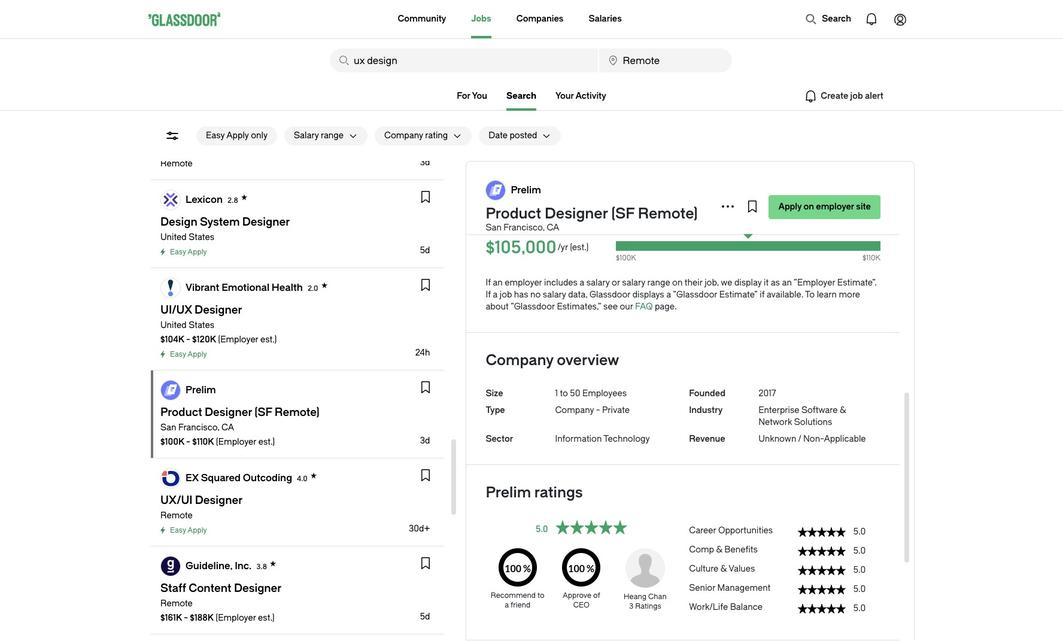 Task type: locate. For each thing, give the bounding box(es) containing it.
0 vertical spatial $110k
[[863, 254, 881, 262]]

for you
[[457, 91, 488, 101]]

0 vertical spatial on
[[804, 202, 815, 212]]

1 vertical spatial company
[[486, 352, 554, 369]]

1 vertical spatial ca
[[222, 423, 234, 433]]

status up comp & benefits 5.0 stars out of 5 element on the right of the page
[[798, 528, 846, 537]]

san down product in the top of the page
[[486, 223, 502, 233]]

to right the 1
[[560, 389, 568, 399]]

1 vertical spatial san
[[161, 423, 176, 433]]

5.0 inside senior management 5.0 stars out of 5 element
[[854, 585, 866, 595]]

search inside button
[[823, 14, 852, 24]]

career opportunities
[[690, 526, 773, 536]]

display
[[735, 278, 762, 288]]

2 3d from the top
[[420, 436, 430, 446]]

0 horizontal spatial $110k
[[192, 437, 214, 447]]

1 horizontal spatial search
[[823, 14, 852, 24]]

no
[[531, 290, 541, 300]]

- inside the remote $161k - $188k (employer est.)
[[184, 613, 188, 624]]

0 horizontal spatial "glassdoor
[[511, 302, 555, 312]]

0 vertical spatial states
[[189, 232, 214, 243]]

company for company - private
[[556, 406, 594, 416]]

remote)
[[638, 205, 698, 222]]

est.) up outcoding
[[259, 437, 275, 447]]

status inside senior management 5.0 stars out of 5 element
[[798, 585, 846, 595]]

3 remote from the top
[[161, 599, 193, 609]]

a
[[580, 278, 585, 288], [493, 290, 498, 300], [667, 290, 672, 300], [505, 601, 509, 610]]

0 vertical spatial united
[[161, 232, 187, 243]]

data,
[[569, 290, 588, 300]]

5.0 inside the career opportunities 5.0 stars out of 5 element
[[854, 527, 866, 537]]

0 horizontal spatial on
[[673, 278, 683, 288]]

culture & values 5.0 stars out of 5 element
[[690, 559, 881, 578]]

2 states from the top
[[189, 320, 214, 331]]

united for united states
[[161, 232, 187, 243]]

to right recommend
[[538, 592, 545, 600]]

0 vertical spatial remote
[[161, 159, 193, 169]]

ca up squared
[[222, 423, 234, 433]]

company down the 50 at the bottom
[[556, 406, 594, 416]]

status
[[556, 521, 628, 535], [798, 528, 846, 537], [798, 547, 846, 556], [798, 566, 846, 576], [798, 585, 846, 595], [798, 604, 846, 614]]

size
[[486, 389, 504, 399]]

on inside if an employer includes a salary or salary range on their job, we display it as an "employer estimate". if a job has no salary data, glassdoor displays a "glassdoor estimate" if available.  to learn more about "glassdoor estimates," see our
[[673, 278, 683, 288]]

"glassdoor down their
[[674, 290, 718, 300]]

company inside dropdown button
[[385, 131, 423, 141]]

status down senior management 5.0 stars out of 5 element
[[798, 604, 846, 614]]

none field the search keyword
[[330, 49, 598, 72]]

1 vertical spatial francisco,
[[178, 423, 220, 433]]

0 vertical spatial $100k
[[616, 254, 637, 262]]

0 horizontal spatial ca
[[222, 423, 234, 433]]

1 horizontal spatial an
[[783, 278, 792, 288]]

1 horizontal spatial range
[[648, 278, 671, 288]]

0 vertical spatial san
[[486, 223, 502, 233]]

1 vertical spatial $100k
[[161, 437, 184, 447]]

1 vertical spatial (employer
[[216, 437, 257, 447]]

1 horizontal spatial none field
[[599, 49, 733, 72]]

by
[[559, 205, 567, 213]]

on left site
[[804, 202, 815, 212]]

activity
[[576, 91, 607, 101]]

1 an from the left
[[493, 278, 503, 288]]

enterprise
[[759, 406, 800, 416]]

5.0 inside work/life balance 5.0 stars out of 5 element
[[854, 604, 866, 614]]

prelim up estimate
[[511, 184, 541, 196]]

senior
[[690, 583, 716, 594]]

apply inside button
[[227, 131, 249, 141]]

companies
[[517, 14, 564, 24]]

employer up has
[[505, 278, 542, 288]]

- up ex
[[186, 437, 190, 447]]

1 vertical spatial 3d
[[420, 436, 430, 446]]

on
[[804, 202, 815, 212], [673, 278, 683, 288]]

0 vertical spatial &
[[840, 406, 847, 416]]

company for company rating
[[385, 131, 423, 141]]

lexicon logo image
[[161, 190, 180, 210]]

opportunities
[[719, 526, 773, 536]]

5.0 inside culture & values 5.0 stars out of 5 element
[[854, 565, 866, 576]]

- right $161k
[[184, 613, 188, 624]]

estimate provided by employer
[[496, 205, 601, 213]]

0 horizontal spatial prelim logo image
[[161, 381, 180, 400]]

approve
[[563, 592, 592, 600]]

company left rating
[[385, 131, 423, 141]]

to inside recommend to a friend
[[538, 592, 545, 600]]

approve of ceo
[[563, 592, 601, 610]]

(sf
[[612, 205, 635, 222]]

0 vertical spatial search
[[823, 14, 852, 24]]

2 vertical spatial easy apply
[[170, 527, 207, 535]]

1 5d from the top
[[420, 246, 430, 256]]

learn
[[817, 290, 837, 300]]

3 easy apply from the top
[[170, 527, 207, 535]]

$110k up ex
[[192, 437, 214, 447]]

remote down open filter menu icon on the left top of the page
[[161, 159, 193, 169]]

/
[[799, 434, 802, 444]]

states down lexicon
[[189, 232, 214, 243]]

glassdoor
[[590, 290, 631, 300]]

status inside culture & values 5.0 stars out of 5 element
[[798, 566, 846, 576]]

1 vertical spatial if
[[486, 290, 491, 300]]

2 none field from the left
[[599, 49, 733, 72]]

2.8
[[228, 196, 238, 205]]

2 horizontal spatial employer
[[817, 202, 855, 212]]

/yr
[[558, 243, 568, 253]]

employer left site
[[817, 202, 855, 212]]

remote $161k - $188k (employer est.)
[[161, 599, 275, 624]]

0 vertical spatial est.)
[[261, 335, 277, 345]]

employer inside if an employer includes a salary or salary range on their job, we display it as an "employer estimate". if a job has no salary data, glassdoor displays a "glassdoor estimate" if available.  to learn more about "glassdoor estimates," see our
[[505, 278, 542, 288]]

1 horizontal spatial $100k
[[616, 254, 637, 262]]

1 horizontal spatial to
[[560, 389, 568, 399]]

revenue
[[690, 434, 726, 444]]

easy right open filter menu icon on the left top of the page
[[206, 131, 225, 141]]

2 vertical spatial company
[[556, 406, 594, 416]]

salary
[[584, 178, 626, 195], [587, 278, 610, 288], [623, 278, 646, 288], [543, 290, 566, 300]]

0 vertical spatial range
[[321, 131, 344, 141]]

0 horizontal spatial company
[[385, 131, 423, 141]]

0 vertical spatial francisco,
[[504, 223, 545, 233]]

(employer right $120k
[[218, 335, 259, 345]]

status up work/life balance 5.0 stars out of 5 element
[[798, 585, 846, 595]]

states inside united states $104k - $120k (employer est.)
[[189, 320, 214, 331]]

ca down estimate provided by employer
[[547, 223, 560, 233]]

company - private
[[556, 406, 630, 416]]

vibrant emotional health logo image
[[161, 279, 180, 298]]

on left their
[[673, 278, 683, 288]]

product
[[486, 205, 542, 222]]

company rating
[[385, 131, 448, 141]]

status inside work/life balance 5.0 stars out of 5 element
[[798, 604, 846, 614]]

0 vertical spatial easy apply
[[170, 248, 207, 256]]

easy apply up guideline, inc. logo
[[170, 527, 207, 535]]

"glassdoor down no
[[511, 302, 555, 312]]

1 vertical spatial to
[[538, 592, 545, 600]]

ex squared outcoding logo image
[[161, 469, 180, 488]]

company up size
[[486, 352, 554, 369]]

1 vertical spatial on
[[673, 278, 683, 288]]

management
[[718, 583, 771, 594]]

5d
[[420, 246, 430, 256], [420, 612, 430, 622]]

1 vertical spatial &
[[717, 545, 723, 555]]

"employer
[[794, 278, 836, 288]]

1 horizontal spatial ca
[[547, 223, 560, 233]]

prelim logo image
[[487, 181, 506, 200], [161, 381, 180, 400]]

1 horizontal spatial san
[[486, 223, 502, 233]]

1 vertical spatial search
[[507, 91, 537, 101]]

0 horizontal spatial employer
[[505, 278, 542, 288]]

friend
[[511, 601, 531, 610]]

1 vertical spatial range
[[648, 278, 671, 288]]

states
[[189, 232, 214, 243], [189, 320, 214, 331]]

1 horizontal spatial prelim logo image
[[487, 181, 506, 200]]

remote down ex squared outcoding logo
[[161, 511, 193, 521]]

5.0 inside comp & benefits 5.0 stars out of 5 element
[[854, 546, 866, 556]]

united states $104k - $120k (employer est.)
[[161, 320, 277, 345]]

- inside united states $104k - $120k (employer est.)
[[186, 335, 190, 345]]

1 horizontal spatial on
[[804, 202, 815, 212]]

(employer inside the remote $161k - $188k (employer est.)
[[216, 613, 256, 624]]

2 vertical spatial &
[[721, 564, 727, 574]]

est.) down 3.8
[[258, 613, 275, 624]]

francisco, inside san francisco, ca $100k - $110k (employer est.)
[[178, 423, 220, 433]]

date
[[489, 131, 508, 141]]

ca inside product designer (sf remote) san francisco, ca
[[547, 223, 560, 233]]

a up data,
[[580, 278, 585, 288]]

1 vertical spatial 5d
[[420, 612, 430, 622]]

san inside san francisco, ca $100k - $110k (employer est.)
[[161, 423, 176, 433]]

0 horizontal spatial san
[[161, 423, 176, 433]]

a up the page. at the right of page
[[667, 290, 672, 300]]

&
[[840, 406, 847, 416], [717, 545, 723, 555], [721, 564, 727, 574]]

0 horizontal spatial none field
[[330, 49, 598, 72]]

1 vertical spatial united
[[161, 320, 187, 331]]

0 horizontal spatial an
[[493, 278, 503, 288]]

estimate".
[[838, 278, 877, 288]]

2 vertical spatial est.)
[[258, 613, 275, 624]]

prelim up san francisco, ca $100k - $110k (employer est.)
[[186, 385, 216, 396]]

a down recommend
[[505, 601, 509, 610]]

1 vertical spatial "glassdoor
[[511, 302, 555, 312]]

"glassdoor
[[674, 290, 718, 300], [511, 302, 555, 312]]

united inside united states $104k - $120k (employer est.)
[[161, 320, 187, 331]]

0 horizontal spatial to
[[538, 592, 545, 600]]

1 horizontal spatial "glassdoor
[[674, 290, 718, 300]]

5.0 for senior management
[[854, 585, 866, 595]]

chan
[[649, 593, 667, 601]]

status up senior management 5.0 stars out of 5 element
[[798, 566, 846, 576]]

united
[[161, 232, 187, 243], [161, 320, 187, 331]]

- right $104k
[[186, 335, 190, 345]]

2 remote from the top
[[161, 511, 193, 521]]

if
[[486, 278, 491, 288], [486, 290, 491, 300]]

employer right by
[[569, 205, 601, 213]]

0 vertical spatial if
[[486, 278, 491, 288]]

range right salary
[[321, 131, 344, 141]]

united down lexicon logo
[[161, 232, 187, 243]]

to
[[560, 389, 568, 399], [538, 592, 545, 600]]

remote
[[161, 159, 193, 169], [161, 511, 193, 521], [161, 599, 193, 609]]

1 horizontal spatial francisco,
[[504, 223, 545, 233]]

None field
[[330, 49, 598, 72], [599, 49, 733, 72]]

guideline,
[[186, 560, 233, 572]]

5.0 for comp & benefits
[[854, 546, 866, 556]]

values
[[729, 564, 756, 574]]

has
[[514, 290, 529, 300]]

1 vertical spatial remote
[[161, 511, 193, 521]]

2 if from the top
[[486, 290, 491, 300]]

vibrant
[[186, 282, 219, 293]]

employer for includes
[[505, 278, 542, 288]]

as
[[771, 278, 780, 288]]

prelim logo image inside prelim link
[[487, 181, 506, 200]]

(employer right $188k in the left bottom of the page
[[216, 613, 256, 624]]

0 vertical spatial company
[[385, 131, 423, 141]]

culture & values
[[690, 564, 756, 574]]

$110k inside san francisco, ca $100k - $110k (employer est.)
[[192, 437, 214, 447]]

1 none field from the left
[[330, 49, 598, 72]]

1 vertical spatial easy apply
[[170, 350, 207, 359]]

5d for guideline, inc.
[[420, 612, 430, 622]]

states up $120k
[[189, 320, 214, 331]]

1 united from the top
[[161, 232, 187, 243]]

company
[[385, 131, 423, 141], [486, 352, 554, 369], [556, 406, 594, 416]]

0 vertical spatial 3d
[[420, 158, 430, 168]]

& left values
[[721, 564, 727, 574]]

2.0
[[308, 284, 318, 293]]

prelim left ratings
[[486, 485, 531, 501]]

company for company overview
[[486, 352, 554, 369]]

easy apply
[[170, 248, 207, 256], [170, 350, 207, 359], [170, 527, 207, 535]]

& inside comp & benefits 5.0 stars out of 5 element
[[717, 545, 723, 555]]

easy up guideline, inc. logo
[[170, 527, 186, 535]]

of
[[594, 592, 601, 600]]

senior management
[[690, 583, 771, 594]]

2 5d from the top
[[420, 612, 430, 622]]

page.
[[655, 302, 677, 312]]

1 3d from the top
[[420, 158, 430, 168]]

status for comp & benefits
[[798, 547, 846, 556]]

industry
[[690, 406, 723, 416]]

$100k up ex squared outcoding logo
[[161, 437, 184, 447]]

& for benefits
[[717, 545, 723, 555]]

5.0 for career opportunities
[[854, 527, 866, 537]]

$100k up or
[[616, 254, 637, 262]]

san
[[486, 223, 502, 233], [161, 423, 176, 433]]

& inside culture & values 5.0 stars out of 5 element
[[721, 564, 727, 574]]

prelim logo image up estimate
[[487, 181, 506, 200]]

search
[[823, 14, 852, 24], [507, 91, 537, 101]]

comp & benefits 5.0 stars out of 5 element
[[690, 540, 881, 559]]

community
[[398, 14, 446, 24]]

0 horizontal spatial $100k
[[161, 437, 184, 447]]

& right comp
[[717, 545, 723, 555]]

status down ratings
[[556, 521, 628, 535]]

our
[[620, 302, 634, 312]]

overview
[[557, 352, 620, 369]]

3
[[630, 603, 634, 611]]

0 vertical spatial 5d
[[420, 246, 430, 256]]

employer inside 'button'
[[817, 202, 855, 212]]

status inside comp & benefits 5.0 stars out of 5 element
[[798, 547, 846, 556]]

recommend to a friend
[[491, 592, 545, 610]]

francisco, inside product designer (sf remote) san francisco, ca
[[504, 223, 545, 233]]

1 easy apply from the top
[[170, 248, 207, 256]]

1 vertical spatial $110k
[[192, 437, 214, 447]]

francisco, up ex
[[178, 423, 220, 433]]

francisco, down product in the top of the page
[[504, 223, 545, 233]]

employer for site
[[817, 202, 855, 212]]

range inside dropdown button
[[321, 131, 344, 141]]

0 horizontal spatial range
[[321, 131, 344, 141]]

to for recommend
[[538, 592, 545, 600]]

1 vertical spatial states
[[189, 320, 214, 331]]

1 if from the top
[[486, 278, 491, 288]]

5.0 for work/life balance
[[854, 604, 866, 614]]

outcoding
[[243, 472, 292, 484]]

2 vertical spatial prelim
[[486, 485, 531, 501]]

prelim logo image down $104k
[[161, 381, 180, 400]]

status for work/life balance
[[798, 604, 846, 614]]

0 vertical spatial to
[[560, 389, 568, 399]]

1 vertical spatial est.)
[[259, 437, 275, 447]]

1 vertical spatial prelim logo image
[[161, 381, 180, 400]]

san up ex squared outcoding logo
[[161, 423, 176, 433]]

an up job
[[493, 278, 503, 288]]

an right the as
[[783, 278, 792, 288]]

2 united from the top
[[161, 320, 187, 331]]

1 states from the top
[[189, 232, 214, 243]]

0 vertical spatial prelim logo image
[[487, 181, 506, 200]]

est.) down health
[[261, 335, 277, 345]]

2 horizontal spatial company
[[556, 406, 594, 416]]

easy apply down united states
[[170, 248, 207, 256]]

2 vertical spatial remote
[[161, 599, 193, 609]]

ratings
[[535, 485, 583, 501]]

0 vertical spatial (employer
[[218, 335, 259, 345]]

0 vertical spatial prelim
[[511, 184, 541, 196]]

0 vertical spatial ca
[[547, 223, 560, 233]]

0 horizontal spatial francisco,
[[178, 423, 220, 433]]

& right software
[[840, 406, 847, 416]]

1 horizontal spatial company
[[486, 352, 554, 369]]

(employer up ex squared outcoding
[[216, 437, 257, 447]]

faq page.
[[636, 302, 677, 312]]

status up culture & values 5.0 stars out of 5 element
[[798, 547, 846, 556]]

$110k up estimate".
[[863, 254, 881, 262]]

1 horizontal spatial $110k
[[863, 254, 881, 262]]

francisco,
[[504, 223, 545, 233], [178, 423, 220, 433]]

2 vertical spatial (employer
[[216, 613, 256, 624]]

status inside the career opportunities 5.0 stars out of 5 element
[[798, 528, 846, 537]]

salary right or
[[623, 278, 646, 288]]

enterprise software & network solutions
[[759, 406, 847, 428]]

easy apply down $120k
[[170, 350, 207, 359]]

range up displays
[[648, 278, 671, 288]]

remote up $161k
[[161, 599, 193, 609]]

united up $104k
[[161, 320, 187, 331]]



Task type: describe. For each thing, give the bounding box(es) containing it.
ceo
[[574, 601, 590, 610]]

base
[[547, 178, 581, 195]]

easy down united states
[[170, 248, 186, 256]]

salary
[[294, 131, 319, 141]]

$161k
[[161, 613, 182, 624]]

status for career opportunities
[[798, 528, 846, 537]]

0 horizontal spatial search
[[507, 91, 537, 101]]

united for united states $104k - $120k (employer est.)
[[161, 320, 187, 331]]

status for senior management
[[798, 585, 846, 595]]

2017
[[759, 389, 777, 399]]

job
[[500, 290, 512, 300]]

1 to 50 employees
[[556, 389, 627, 399]]

salary down includes
[[543, 290, 566, 300]]

easy apply only button
[[196, 126, 277, 146]]

unknown / non-applicable
[[759, 434, 867, 444]]

it
[[764, 278, 769, 288]]

company ratings element
[[486, 549, 678, 612]]

founded
[[690, 389, 726, 399]]

a inside recommend to a friend
[[505, 601, 509, 610]]

states for united states
[[189, 232, 214, 243]]

ratings
[[636, 603, 662, 611]]

senior management 5.0 stars out of 5 element
[[690, 578, 881, 597]]

heang chan 3 ratings
[[624, 593, 667, 611]]

5.0 for culture & values
[[854, 565, 866, 576]]

salary range button
[[285, 126, 344, 146]]

to
[[806, 290, 815, 300]]

comp
[[690, 545, 715, 555]]

lexicon
[[186, 194, 223, 205]]

your
[[556, 91, 574, 101]]

a left job
[[493, 290, 498, 300]]

2 easy apply from the top
[[170, 350, 207, 359]]

company overview
[[486, 352, 620, 369]]

prelim ratings
[[486, 485, 583, 501]]

states for united states $104k - $120k (employer est.)
[[189, 320, 214, 331]]

date posted button
[[479, 126, 537, 146]]

1 vertical spatial prelim
[[186, 385, 216, 396]]

est.) inside united states $104k - $120k (employer est.)
[[261, 335, 277, 345]]

only
[[251, 131, 268, 141]]

to for 1
[[560, 389, 568, 399]]

easy inside easy apply only button
[[206, 131, 225, 141]]

estimates,"
[[557, 302, 602, 312]]

career opportunities 5.0 stars out of 5 element
[[690, 521, 881, 540]]

job,
[[705, 278, 719, 288]]

you
[[472, 91, 488, 101]]

salaries link
[[589, 0, 622, 38]]

companies link
[[517, 0, 564, 38]]

0 vertical spatial "glassdoor
[[674, 290, 718, 300]]

24h
[[416, 348, 430, 358]]

rating
[[426, 131, 448, 141]]

easy apply only
[[206, 131, 268, 141]]

displays
[[633, 290, 665, 300]]

jobs link
[[472, 0, 492, 38]]

heang
[[624, 593, 647, 601]]

5.0 stars out of 5 image
[[556, 521, 628, 539]]

$120k
[[192, 335, 216, 345]]

$105,000 /yr (est.)
[[486, 238, 589, 258]]

ca inside san francisco, ca $100k - $110k (employer est.)
[[222, 423, 234, 433]]

date posted
[[489, 131, 537, 141]]

average
[[486, 178, 544, 195]]

easy apply for lexicon
[[170, 248, 207, 256]]

your activity link
[[556, 91, 607, 101]]

1 remote from the top
[[161, 159, 193, 169]]

designer
[[545, 205, 608, 222]]

1 horizontal spatial employer
[[569, 205, 601, 213]]

emotional
[[222, 282, 270, 293]]

est.) inside the remote $161k - $188k (employer est.)
[[258, 613, 275, 624]]

salary up (sf
[[584, 178, 626, 195]]

type
[[486, 406, 505, 416]]

or
[[612, 278, 620, 288]]

$100k inside san francisco, ca $100k - $110k (employer est.)
[[161, 437, 184, 447]]

culture
[[690, 564, 719, 574]]

average base salary estimate
[[486, 178, 691, 195]]

range inside if an employer includes a salary or salary range on their job, we display it as an "employer estimate". if a job has no salary data, glassdoor displays a "glassdoor estimate" if available.  to learn more about "glassdoor estimates," see our
[[648, 278, 671, 288]]

vibrant emotional health
[[186, 282, 303, 293]]

guideline, inc. logo image
[[161, 557, 180, 576]]

site
[[857, 202, 872, 212]]

& for values
[[721, 564, 727, 574]]

applicable
[[824, 434, 867, 444]]

ex
[[186, 472, 199, 484]]

salary range
[[294, 131, 344, 141]]

est.) inside san francisco, ca $100k - $110k (employer est.)
[[259, 437, 275, 447]]

solutions
[[795, 418, 833, 428]]

san inside product designer (sf remote) san francisco, ca
[[486, 223, 502, 233]]

health
[[272, 282, 303, 293]]

Search keyword field
[[330, 49, 598, 72]]

easy down $104k
[[170, 350, 186, 359]]

work/life balance
[[690, 603, 763, 613]]

5d for lexicon
[[420, 246, 430, 256]]

none field search location
[[599, 49, 733, 72]]

3.8
[[257, 563, 267, 571]]

work/life balance 5.0 stars out of 5 element
[[690, 597, 881, 616]]

search button
[[800, 7, 858, 31]]

jobs
[[472, 14, 492, 24]]

recommend
[[491, 592, 536, 600]]

technology
[[604, 434, 650, 444]]

open filter menu image
[[165, 129, 180, 143]]

if
[[760, 290, 765, 300]]

1
[[556, 389, 558, 399]]

on inside 'button'
[[804, 202, 815, 212]]

product designer (sf remote) san francisco, ca
[[486, 205, 698, 233]]

(est.)
[[570, 243, 589, 253]]

for
[[457, 91, 471, 101]]

& inside enterprise software & network solutions
[[840, 406, 847, 416]]

- left private on the bottom right
[[596, 406, 601, 416]]

community link
[[398, 0, 446, 38]]

status for culture & values
[[798, 566, 846, 576]]

faq
[[636, 302, 653, 312]]

remote inside the remote $161k - $188k (employer est.)
[[161, 599, 193, 609]]

guideline, inc.
[[186, 560, 252, 572]]

apply on employer site button
[[769, 195, 881, 219]]

2 an from the left
[[783, 278, 792, 288]]

50
[[570, 389, 581, 399]]

easy apply for ex squared outcoding
[[170, 527, 207, 535]]

Search location field
[[599, 49, 733, 72]]

(employer inside san francisco, ca $100k - $110k (employer est.)
[[216, 437, 257, 447]]

estimate"
[[720, 290, 758, 300]]

search link
[[507, 91, 537, 111]]

apply inside 'button'
[[779, 202, 802, 212]]

company rating trends element
[[690, 521, 881, 621]]

employees
[[583, 389, 627, 399]]

$105,000
[[486, 238, 557, 258]]

unknown
[[759, 434, 797, 444]]

salaries
[[589, 14, 622, 24]]

(employer inside united states $104k - $120k (employer est.)
[[218, 335, 259, 345]]

see
[[604, 302, 618, 312]]

- inside san francisco, ca $100k - $110k (employer est.)
[[186, 437, 190, 447]]

salary up glassdoor
[[587, 278, 610, 288]]

provided
[[528, 205, 557, 213]]



Task type: vqa. For each thing, say whether or not it's contained in the screenshot.
Recommend to a friend
yes



